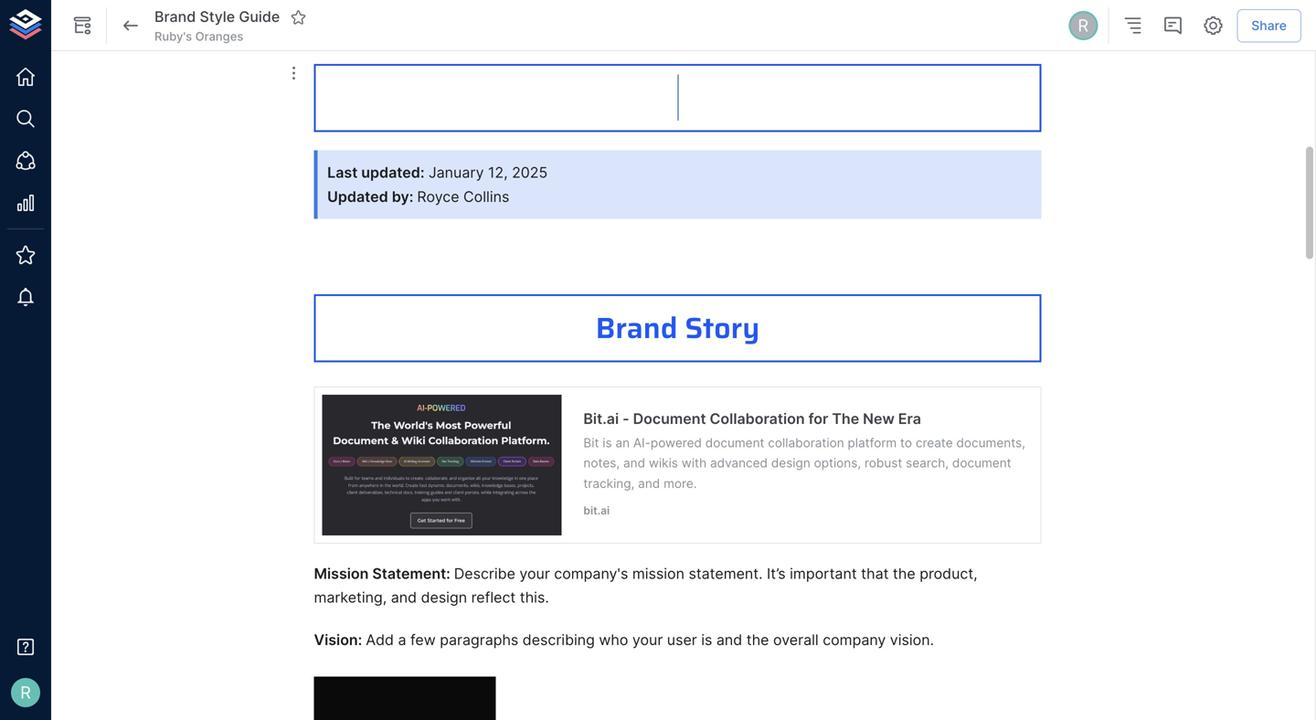 Task type: locate. For each thing, give the bounding box(es) containing it.
1 horizontal spatial document
[[952, 456, 1012, 471]]

1 vertical spatial brand
[[596, 305, 678, 351]]

bit.ai - document collaboration for the new era bit is an ai-powered document collaboration platform to create documents, notes, and wikis with advanced design options, robust search, document tracking, and more.
[[584, 410, 1026, 491]]

brand up the ruby's
[[154, 8, 196, 26]]

0 horizontal spatial design
[[421, 589, 467, 607]]

1 vertical spatial r
[[20, 683, 31, 703]]

0 vertical spatial your
[[520, 565, 550, 583]]

0 horizontal spatial brand
[[154, 8, 196, 26]]

0 horizontal spatial your
[[520, 565, 550, 583]]

1 horizontal spatial the
[[893, 565, 916, 583]]

bit.ai
[[584, 504, 610, 517]]

0 vertical spatial the
[[893, 565, 916, 583]]

it's
[[767, 565, 786, 583]]

comments image
[[1162, 15, 1184, 37]]

1 vertical spatial is
[[701, 631, 712, 649]]

0 vertical spatial is
[[603, 435, 612, 450]]

create
[[916, 435, 953, 450]]

product,
[[920, 565, 978, 583]]

design down collaboration
[[771, 456, 811, 471]]

design inside bit.ai - document collaboration for the new era bit is an ai-powered document collaboration platform to create documents, notes, and wikis with advanced design options, robust search, document tracking, and more.
[[771, 456, 811, 471]]

is left an in the left bottom of the page
[[603, 435, 612, 450]]

few
[[410, 631, 436, 649]]

show wiki image
[[71, 15, 93, 37]]

and down the ai-
[[623, 456, 645, 471]]

with
[[682, 456, 707, 471]]

the inside describe your company's mission statement. it's important that the product, marketing, and design reflect this.
[[893, 565, 916, 583]]

is
[[603, 435, 612, 450], [701, 631, 712, 649]]

is inside bit.ai - document collaboration for the new era bit is an ai-powered document collaboration platform to create documents, notes, and wikis with advanced design options, robust search, document tracking, and more.
[[603, 435, 612, 450]]

describe your company's mission statement. it's important that the product, marketing, and design reflect this.
[[314, 565, 982, 607]]

your right who
[[632, 631, 663, 649]]

1 vertical spatial document
[[952, 456, 1012, 471]]

1 horizontal spatial brand
[[596, 305, 678, 351]]

1 horizontal spatial r button
[[1066, 8, 1101, 43]]

0 horizontal spatial is
[[603, 435, 612, 450]]

and right user
[[717, 631, 742, 649]]

document down the 'documents,'
[[952, 456, 1012, 471]]

r button
[[1066, 8, 1101, 43], [5, 673, 46, 713]]

vision.
[[890, 631, 934, 649]]

robust
[[865, 456, 902, 471]]

is right user
[[701, 631, 712, 649]]

tracking,
[[584, 476, 635, 491]]

and inside describe your company's mission statement. it's important that the product, marketing, and design reflect this.
[[391, 589, 417, 607]]

options,
[[814, 456, 861, 471]]

brand story
[[596, 305, 760, 351]]

more.
[[664, 476, 697, 491]]

the right the that
[[893, 565, 916, 583]]

describing
[[523, 631, 595, 649]]

brand for brand style guide
[[154, 8, 196, 26]]

company
[[823, 631, 886, 649]]

ruby's
[[154, 29, 192, 43]]

1 horizontal spatial r
[[1078, 15, 1089, 36]]

share
[[1252, 18, 1287, 33]]

an
[[616, 435, 630, 450]]

your inside describe your company's mission statement. it's important that the product, marketing, and design reflect this.
[[520, 565, 550, 583]]

r
[[1078, 15, 1089, 36], [20, 683, 31, 703]]

mission statement:
[[314, 565, 454, 583]]

0 vertical spatial brand
[[154, 8, 196, 26]]

0 vertical spatial design
[[771, 456, 811, 471]]

0 vertical spatial document
[[705, 435, 765, 450]]

share button
[[1237, 9, 1302, 42]]

0 horizontal spatial the
[[747, 631, 769, 649]]

reflect
[[471, 589, 516, 607]]

1 horizontal spatial your
[[632, 631, 663, 649]]

the
[[893, 565, 916, 583], [747, 631, 769, 649]]

era
[[898, 410, 921, 428]]

0 horizontal spatial r
[[20, 683, 31, 703]]

ruby's oranges
[[154, 29, 243, 43]]

0 vertical spatial r
[[1078, 15, 1089, 36]]

1 horizontal spatial design
[[771, 456, 811, 471]]

your
[[520, 565, 550, 583], [632, 631, 663, 649]]

brand left story
[[596, 305, 678, 351]]

documents,
[[957, 435, 1026, 450]]

your up this.
[[520, 565, 550, 583]]

1 horizontal spatial is
[[701, 631, 712, 649]]

design
[[771, 456, 811, 471], [421, 589, 467, 607]]

updated:
[[361, 164, 425, 182]]

1 vertical spatial the
[[747, 631, 769, 649]]

document up advanced
[[705, 435, 765, 450]]

january
[[429, 164, 484, 182]]

0 horizontal spatial document
[[705, 435, 765, 450]]

powered
[[651, 435, 702, 450]]

who
[[599, 631, 628, 649]]

the left overall
[[747, 631, 769, 649]]

and down statement:
[[391, 589, 417, 607]]

by:
[[392, 188, 413, 206]]

design down statement:
[[421, 589, 467, 607]]

brand
[[154, 8, 196, 26], [596, 305, 678, 351]]

and
[[623, 456, 645, 471], [638, 476, 660, 491], [391, 589, 417, 607], [717, 631, 742, 649]]

brand style guide
[[154, 8, 280, 26]]

is for user
[[701, 631, 712, 649]]

0 horizontal spatial r button
[[5, 673, 46, 713]]

1 vertical spatial design
[[421, 589, 467, 607]]

document
[[705, 435, 765, 450], [952, 456, 1012, 471]]

new
[[863, 410, 895, 428]]



Task type: describe. For each thing, give the bounding box(es) containing it.
search,
[[906, 456, 949, 471]]

ai-
[[633, 435, 651, 450]]

wikis
[[649, 456, 678, 471]]

1 vertical spatial r button
[[5, 673, 46, 713]]

and down wikis
[[638, 476, 660, 491]]

vision:
[[314, 631, 362, 649]]

a
[[398, 631, 406, 649]]

notes,
[[584, 456, 620, 471]]

2025
[[512, 164, 548, 182]]

1 vertical spatial your
[[632, 631, 663, 649]]

overall
[[773, 631, 819, 649]]

-
[[623, 410, 629, 428]]

document
[[633, 410, 706, 428]]

go back image
[[120, 15, 142, 37]]

collins
[[463, 188, 509, 206]]

favorite image
[[290, 9, 306, 26]]

mission
[[314, 565, 369, 583]]

settings image
[[1202, 15, 1224, 37]]

bit
[[584, 435, 599, 450]]

paragraphs
[[440, 631, 519, 649]]

advanced
[[710, 456, 768, 471]]

is for bit
[[603, 435, 612, 450]]

mission
[[632, 565, 685, 583]]

statement:
[[372, 565, 450, 583]]

important
[[790, 565, 857, 583]]

to
[[900, 435, 912, 450]]

story
[[685, 305, 760, 351]]

platform
[[848, 435, 897, 450]]

last
[[327, 164, 358, 182]]

bit.ai
[[584, 410, 619, 428]]

12,
[[488, 164, 508, 182]]

describe
[[454, 565, 515, 583]]

oranges
[[195, 29, 243, 43]]

this.
[[520, 589, 549, 607]]

guide
[[239, 8, 280, 26]]

company's
[[554, 565, 628, 583]]

vision: add a few paragraphs describing who your user is and the overall company vision.
[[314, 631, 934, 649]]

ruby's oranges link
[[154, 28, 243, 45]]

table of contents image
[[1122, 15, 1144, 37]]

the
[[832, 410, 859, 428]]

user
[[667, 631, 697, 649]]

0 vertical spatial r button
[[1066, 8, 1101, 43]]

for
[[809, 410, 828, 428]]

collaboration
[[710, 410, 805, 428]]

statement.
[[689, 565, 763, 583]]

royce
[[417, 188, 459, 206]]

that
[[861, 565, 889, 583]]

design inside describe your company's mission statement. it's important that the product, marketing, and design reflect this.
[[421, 589, 467, 607]]

style
[[200, 8, 235, 26]]

add
[[366, 631, 394, 649]]

marketing,
[[314, 589, 387, 607]]

collaboration
[[768, 435, 844, 450]]

brand for brand story
[[596, 305, 678, 351]]

updated
[[327, 188, 388, 206]]

last updated: january 12, 2025 updated by: royce collins
[[327, 164, 548, 206]]



Task type: vqa. For each thing, say whether or not it's contained in the screenshot.
Search Templates... text box
no



